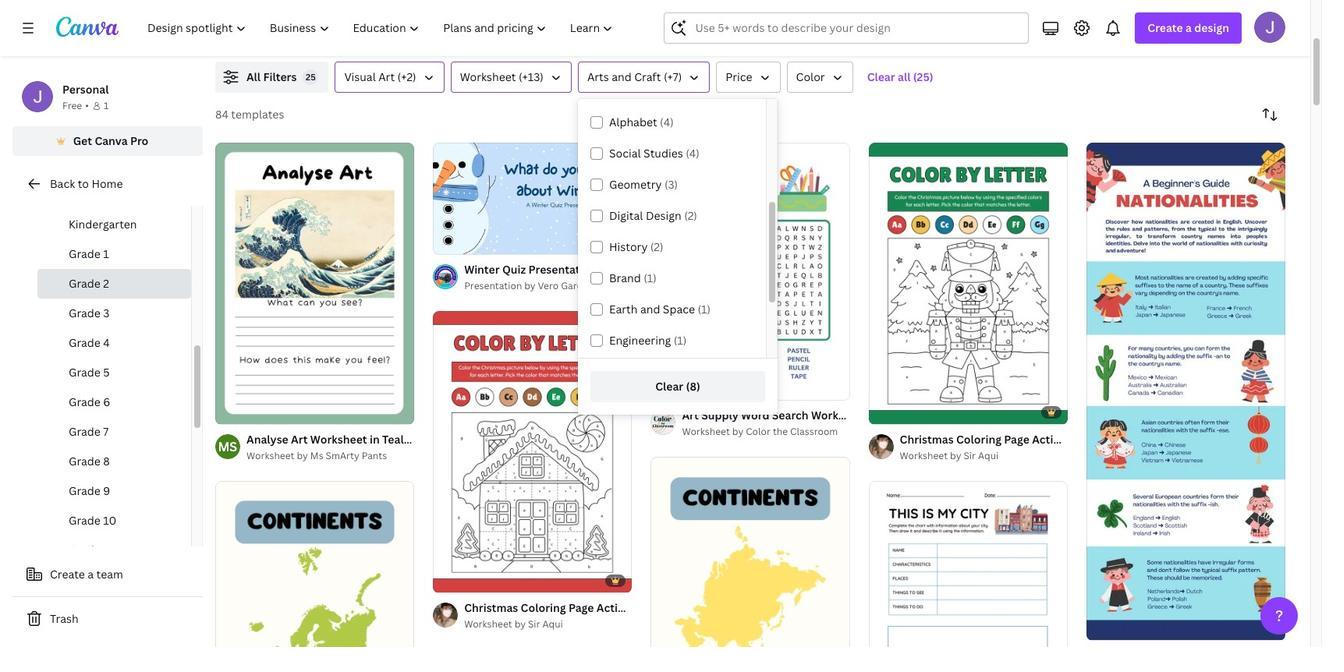 Task type: locate. For each thing, give the bounding box(es) containing it.
7 grade from the top
[[69, 424, 101, 439]]

0 horizontal spatial sir
[[528, 618, 540, 631]]

engineering (1)
[[609, 333, 687, 348]]

0 horizontal spatial (2)
[[650, 239, 664, 254]]

grade 5 link
[[37, 358, 191, 388]]

sir for 'worksheet by sir aqui' link corresponding to christmas coloring page activity worksheet in red and white festive and lined style image
[[528, 618, 540, 631]]

worksheet by sir aqui link
[[900, 449, 1068, 464], [464, 617, 632, 633]]

clear left all
[[867, 69, 895, 84]]

analyse art worksheet in teal blue basic style image
[[215, 143, 414, 424]]

and right the arts at the top of page
[[612, 69, 632, 84]]

1 vertical spatial sir
[[528, 618, 540, 631]]

style inside the "analyse art worksheet in teal blue basic style worksheet by ms smarty pants"
[[464, 432, 491, 447]]

grade inside 'link'
[[69, 335, 101, 350]]

0 vertical spatial (1)
[[644, 271, 657, 286]]

0 horizontal spatial in
[[370, 432, 380, 447]]

0 vertical spatial of
[[451, 236, 459, 248]]

worksheet inside worksheet (+13) button
[[460, 69, 516, 84]]

aqui for 'worksheet by sir aqui' link corresponding to christmas coloring page activity worksheet in red and white festive and lined style image
[[543, 618, 563, 631]]

and right earth
[[640, 302, 660, 317]]

a inside button
[[88, 567, 94, 582]]

worksheet by ms smarty pants link
[[247, 449, 414, 464]]

clear
[[867, 69, 895, 84], [655, 379, 684, 394]]

in for white
[[599, 262, 609, 277]]

grade 6
[[69, 395, 110, 410]]

0 horizontal spatial a
[[88, 567, 94, 582]]

create down grade 11
[[50, 567, 85, 582]]

style right basic
[[464, 432, 491, 447]]

in inside winter quiz presentation in white and blue illustrative style presentation by vero garcía
[[599, 262, 609, 277]]

trash
[[50, 612, 78, 626]]

1 horizontal spatial style
[[755, 262, 782, 277]]

0 horizontal spatial style
[[464, 432, 491, 447]]

0 vertical spatial sir
[[964, 449, 976, 463]]

4 grade from the top
[[69, 335, 101, 350]]

1 horizontal spatial create
[[1148, 20, 1183, 35]]

1 left 20
[[444, 236, 449, 248]]

0 vertical spatial in
[[599, 262, 609, 277]]

grade for grade 5
[[69, 365, 101, 380]]

create inside create a team button
[[50, 567, 85, 582]]

2 horizontal spatial (1)
[[698, 302, 711, 317]]

0 horizontal spatial worksheet by sir aqui
[[464, 618, 563, 631]]

0 vertical spatial aqui
[[978, 449, 999, 463]]

1 vertical spatial a
[[88, 567, 94, 582]]

worksheet by sir aqui
[[900, 449, 999, 463], [464, 618, 563, 631]]

winter quiz presentation in white and blue illustrative style link
[[464, 261, 782, 278]]

1 horizontal spatial worksheet by sir aqui link
[[900, 449, 1068, 464]]

aqui
[[978, 449, 999, 463], [543, 618, 563, 631]]

1 for 1 of 2
[[226, 406, 231, 417]]

studies
[[644, 146, 683, 161]]

0 vertical spatial blue
[[668, 262, 692, 277]]

clear for clear all (25)
[[867, 69, 895, 84]]

a left design
[[1186, 20, 1192, 35]]

personal
[[62, 82, 109, 97]]

1 of 2 link
[[215, 143, 414, 424]]

1 vertical spatial of
[[233, 406, 241, 417]]

grade left 4
[[69, 335, 101, 350]]

blue inside the "analyse art worksheet in teal blue basic style worksheet by ms smarty pants"
[[406, 432, 430, 447]]

1 horizontal spatial sir
[[964, 449, 976, 463]]

art left (+2)
[[378, 69, 395, 84]]

1 horizontal spatial art
[[378, 69, 395, 84]]

christmas coloring page activity worksheet in green and white festive and lined style image
[[869, 143, 1068, 424]]

grade left 6
[[69, 395, 101, 410]]

art inside the "analyse art worksheet in teal blue basic style worksheet by ms smarty pants"
[[291, 432, 308, 447]]

0 horizontal spatial 2
[[103, 276, 109, 291]]

worksheet for 'worksheet by sir aqui' link corresponding to christmas coloring page activity worksheet in red and white festive and lined style image
[[464, 618, 512, 631]]

0 vertical spatial worksheet by sir aqui
[[900, 449, 999, 463]]

1 horizontal spatial of
[[451, 236, 459, 248]]

worksheet for worksheet (+13) button at the left
[[460, 69, 516, 84]]

10 grade from the top
[[69, 513, 101, 528]]

style inside winter quiz presentation in white and blue illustrative style presentation by vero garcía
[[755, 262, 782, 277]]

(8)
[[686, 379, 700, 394]]

free •
[[62, 99, 89, 112]]

ms
[[310, 449, 323, 463]]

0 vertical spatial a
[[1186, 20, 1192, 35]]

presentation
[[529, 262, 597, 277], [464, 279, 522, 292]]

a for team
[[88, 567, 94, 582]]

canva
[[95, 133, 128, 148]]

grade left 9
[[69, 484, 101, 498]]

craft
[[634, 69, 661, 84]]

1 horizontal spatial aqui
[[978, 449, 999, 463]]

grade 10 link
[[37, 506, 191, 536]]

84 templates
[[215, 107, 284, 122]]

1 vertical spatial style
[[464, 432, 491, 447]]

grade inside "link"
[[69, 484, 101, 498]]

0 horizontal spatial (4)
[[660, 115, 674, 129]]

blue inside winter quiz presentation in white and blue illustrative style presentation by vero garcía
[[668, 262, 692, 277]]

9 grade from the top
[[69, 484, 101, 498]]

of for winter quiz presentation in white and blue illustrative style
[[451, 236, 459, 248]]

(4)
[[660, 115, 674, 129], [686, 146, 700, 161]]

art inside button
[[378, 69, 395, 84]]

grade for grade 2
[[69, 276, 101, 291]]

11
[[103, 543, 115, 558]]

history (2)
[[609, 239, 664, 254]]

8
[[103, 454, 110, 469]]

3 grade from the top
[[69, 306, 101, 321]]

grade up create a team
[[69, 543, 101, 558]]

of
[[451, 236, 459, 248], [233, 406, 241, 417]]

2 vertical spatial (1)
[[674, 333, 687, 348]]

2 up 3 at the top of page
[[103, 276, 109, 291]]

of up ms smarty pants image
[[233, 406, 241, 417]]

1 horizontal spatial blue
[[668, 262, 692, 277]]

0 horizontal spatial clear
[[655, 379, 684, 394]]

color
[[796, 69, 825, 84], [746, 425, 771, 439]]

1 up ms smarty pants image
[[226, 406, 231, 417]]

1 horizontal spatial presentation
[[529, 262, 597, 277]]

(4) up studies
[[660, 115, 674, 129]]

alphabet (4)
[[609, 115, 674, 129]]

(2) right design
[[684, 208, 697, 223]]

1 vertical spatial color
[[746, 425, 771, 439]]

engineering
[[609, 333, 671, 348]]

0 horizontal spatial of
[[233, 406, 241, 417]]

grade for grade 11
[[69, 543, 101, 558]]

5 grade from the top
[[69, 365, 101, 380]]

1 vertical spatial presentation
[[464, 279, 522, 292]]

home
[[92, 176, 123, 191]]

5
[[103, 365, 110, 380]]

grade 10
[[69, 513, 117, 528]]

2
[[103, 276, 109, 291], [244, 406, 248, 417]]

grade for grade 10
[[69, 513, 101, 528]]

0 vertical spatial clear
[[867, 69, 895, 84]]

2 vertical spatial and
[[640, 302, 660, 317]]

grade 3
[[69, 306, 110, 321]]

grade up grade 2 at top
[[69, 247, 101, 261]]

1 vertical spatial 2
[[244, 406, 248, 417]]

winter quiz presentation in white and blue illustrative style presentation by vero garcía
[[464, 262, 782, 292]]

blue right "teal"
[[406, 432, 430, 447]]

1 vertical spatial in
[[370, 432, 380, 447]]

classroom
[[790, 425, 838, 439]]

of left 20
[[451, 236, 459, 248]]

art
[[378, 69, 395, 84], [291, 432, 308, 447]]

(1) down space on the top right of the page
[[674, 333, 687, 348]]

1 vertical spatial clear
[[655, 379, 684, 394]]

nationalities infographic in white blue cute fun style image
[[1087, 143, 1286, 640]]

in inside the "analyse art worksheet in teal blue basic style worksheet by ms smarty pants"
[[370, 432, 380, 447]]

get canva pro
[[73, 133, 148, 148]]

1 horizontal spatial clear
[[867, 69, 895, 84]]

0 horizontal spatial create
[[50, 567, 85, 582]]

create for create a team
[[50, 567, 85, 582]]

style right illustrative on the right top
[[755, 262, 782, 277]]

grade left 3 at the top of page
[[69, 306, 101, 321]]

worksheet by sir aqui link for christmas coloring page activity worksheet in red and white festive and lined style image
[[464, 617, 632, 633]]

0 vertical spatial worksheet by sir aqui link
[[900, 449, 1068, 464]]

7
[[103, 424, 109, 439]]

grade 1 link
[[37, 239, 191, 269]]

sir
[[964, 449, 976, 463], [528, 618, 540, 631]]

0 horizontal spatial worksheet by sir aqui link
[[464, 617, 632, 633]]

1 vertical spatial worksheet by sir aqui
[[464, 618, 563, 631]]

0 horizontal spatial presentation
[[464, 279, 522, 292]]

0 horizontal spatial blue
[[406, 432, 430, 447]]

grade left 10
[[69, 513, 101, 528]]

color left the
[[746, 425, 771, 439]]

blue
[[668, 262, 692, 277], [406, 432, 430, 447]]

design
[[1195, 20, 1229, 35]]

analyse art worksheet in teal blue basic style worksheet by ms smarty pants
[[247, 432, 491, 463]]

in up pants
[[370, 432, 380, 447]]

worksheet by color the classroom link
[[682, 425, 850, 440]]

create inside create a design dropdown button
[[1148, 20, 1183, 35]]

(4) right studies
[[686, 146, 700, 161]]

worksheet inside worksheet by color the classroom link
[[682, 425, 730, 439]]

1 horizontal spatial in
[[599, 262, 609, 277]]

all
[[898, 69, 911, 84]]

all filters
[[247, 69, 297, 84]]

1 grade from the top
[[69, 247, 101, 261]]

worksheet by sir aqui link for christmas coloring page activity worksheet in green and white festive and lined style image
[[900, 449, 1068, 464]]

0 vertical spatial (4)
[[660, 115, 674, 129]]

0 vertical spatial create
[[1148, 20, 1183, 35]]

in left white
[[599, 262, 609, 277]]

grade left 7
[[69, 424, 101, 439]]

1 vertical spatial blue
[[406, 432, 430, 447]]

illustrative
[[695, 262, 753, 277]]

space
[[663, 302, 695, 317]]

Sort by button
[[1254, 99, 1286, 130]]

0 vertical spatial art
[[378, 69, 395, 84]]

1 of 20
[[444, 236, 472, 248]]

visual art (+2) button
[[335, 62, 444, 93]]

84
[[215, 107, 229, 122]]

0 horizontal spatial aqui
[[543, 618, 563, 631]]

1 vertical spatial and
[[646, 262, 666, 277]]

and inside button
[[612, 69, 632, 84]]

1 vertical spatial aqui
[[543, 618, 563, 631]]

(1) right white
[[644, 271, 657, 286]]

1 horizontal spatial (1)
[[674, 333, 687, 348]]

create left design
[[1148, 20, 1183, 35]]

0 horizontal spatial (1)
[[644, 271, 657, 286]]

0 vertical spatial (2)
[[684, 208, 697, 223]]

1 horizontal spatial worksheet by sir aqui
[[900, 449, 999, 463]]

0 vertical spatial 2
[[103, 276, 109, 291]]

presentation up garcía
[[529, 262, 597, 277]]

1 vertical spatial worksheet by sir aqui link
[[464, 617, 632, 633]]

8 grade from the top
[[69, 454, 101, 469]]

pro
[[130, 133, 148, 148]]

a left "team"
[[88, 567, 94, 582]]

grade down grade 1
[[69, 276, 101, 291]]

geometry (3)
[[609, 177, 678, 192]]

2 up analyse
[[244, 406, 248, 417]]

(2) right history
[[650, 239, 664, 254]]

get canva pro button
[[12, 126, 203, 156]]

(1) for engineering (1)
[[674, 333, 687, 348]]

and for craft
[[612, 69, 632, 84]]

grade for grade 6
[[69, 395, 101, 410]]

grade left 5
[[69, 365, 101, 380]]

a inside dropdown button
[[1186, 20, 1192, 35]]

0 vertical spatial style
[[755, 262, 782, 277]]

history
[[609, 239, 648, 254]]

team
[[96, 567, 123, 582]]

0 vertical spatial color
[[796, 69, 825, 84]]

11 grade from the top
[[69, 543, 101, 558]]

presentation down winter
[[464, 279, 522, 292]]

pre-school link
[[37, 180, 191, 210]]

analyse
[[247, 432, 288, 447]]

(2)
[[684, 208, 697, 223], [650, 239, 664, 254]]

grade 4
[[69, 335, 110, 350]]

and right white
[[646, 262, 666, 277]]

1 vertical spatial art
[[291, 432, 308, 447]]

and
[[612, 69, 632, 84], [646, 262, 666, 277], [640, 302, 660, 317]]

jacob simon image
[[1254, 12, 1286, 43]]

0 vertical spatial and
[[612, 69, 632, 84]]

aqui for 'worksheet by sir aqui' link corresponding to christmas coloring page activity worksheet in green and white festive and lined style image
[[978, 449, 999, 463]]

1 right •
[[104, 99, 109, 112]]

color right 'price' button at the right top
[[796, 69, 825, 84]]

ms smarty pants image
[[215, 435, 240, 459]]

6 grade from the top
[[69, 395, 101, 410]]

in
[[599, 262, 609, 277], [370, 432, 380, 447]]

1 vertical spatial create
[[50, 567, 85, 582]]

grade left 8
[[69, 454, 101, 469]]

0 horizontal spatial art
[[291, 432, 308, 447]]

smarty
[[326, 449, 359, 463]]

Search search field
[[695, 13, 1019, 43]]

clear (8) button
[[591, 371, 765, 403]]

1 horizontal spatial color
[[796, 69, 825, 84]]

earth and space (1)
[[609, 302, 711, 317]]

art right analyse
[[291, 432, 308, 447]]

1 horizontal spatial 2
[[244, 406, 248, 417]]

style
[[755, 262, 782, 277], [464, 432, 491, 447]]

back to home link
[[12, 169, 203, 200]]

1 horizontal spatial a
[[1186, 20, 1192, 35]]

grade 9 link
[[37, 477, 191, 506]]

clear left (8)
[[655, 379, 684, 394]]

of for analyse art worksheet in teal blue basic style
[[233, 406, 241, 417]]

sir for 'worksheet by sir aqui' link corresponding to christmas coloring page activity worksheet in green and white festive and lined style image
[[964, 449, 976, 463]]

design
[[646, 208, 682, 223]]

pre-school
[[69, 187, 125, 202]]

1 vertical spatial (4)
[[686, 146, 700, 161]]

blue up space on the top right of the page
[[668, 262, 692, 277]]

•
[[85, 99, 89, 112]]

art supply word search worksheet in red green illustrated style image
[[651, 143, 850, 400]]

(1) right space on the top right of the page
[[698, 302, 711, 317]]

grade
[[69, 247, 101, 261], [69, 276, 101, 291], [69, 306, 101, 321], [69, 335, 101, 350], [69, 365, 101, 380], [69, 395, 101, 410], [69, 424, 101, 439], [69, 454, 101, 469], [69, 484, 101, 498], [69, 513, 101, 528], [69, 543, 101, 558]]

worksheet for 'worksheet by sir aqui' link corresponding to christmas coloring page activity worksheet in green and white festive and lined style image
[[900, 449, 948, 463]]

None search field
[[664, 12, 1029, 44]]

worksheet (+13) button
[[451, 62, 572, 93]]

2 grade from the top
[[69, 276, 101, 291]]



Task type: describe. For each thing, give the bounding box(es) containing it.
color inside button
[[796, 69, 825, 84]]

grade 9
[[69, 484, 110, 498]]

1 vertical spatial (2)
[[650, 239, 664, 254]]

grade 7 link
[[37, 417, 191, 447]]

(1) for brand (1)
[[644, 271, 657, 286]]

clear all (25)
[[867, 69, 933, 84]]

continents world europe document in green blue white illustrative style image
[[215, 481, 414, 647]]

back to home
[[50, 176, 123, 191]]

art for analyse
[[291, 432, 308, 447]]

grade 8
[[69, 454, 110, 469]]

social
[[609, 146, 641, 161]]

school
[[90, 187, 125, 202]]

top level navigation element
[[137, 12, 627, 44]]

white
[[612, 262, 643, 277]]

1 down kindergarten at the top of page
[[103, 247, 109, 261]]

templates
[[231, 107, 284, 122]]

by for 'worksheet by sir aqui' link corresponding to christmas coloring page activity worksheet in red and white festive and lined style image
[[515, 618, 526, 631]]

grade for grade 9
[[69, 484, 101, 498]]

free
[[62, 99, 82, 112]]

arts and craft (+7) button
[[578, 62, 710, 93]]

grade for grade 4
[[69, 335, 101, 350]]

(+7)
[[664, 69, 682, 84]]

kindergarten
[[69, 217, 137, 232]]

worksheet by sir aqui for 'worksheet by sir aqui' link corresponding to christmas coloring page activity worksheet in green and white festive and lined style image
[[900, 449, 999, 463]]

grade 2
[[69, 276, 109, 291]]

1 horizontal spatial (4)
[[686, 146, 700, 161]]

grade 3 link
[[37, 299, 191, 328]]

1 for 1 of 20
[[444, 236, 449, 248]]

grade 6 link
[[37, 388, 191, 417]]

earth
[[609, 302, 638, 317]]

9
[[103, 484, 110, 498]]

grade 5
[[69, 365, 110, 380]]

4
[[103, 335, 110, 350]]

all
[[247, 69, 261, 84]]

0 horizontal spatial color
[[746, 425, 771, 439]]

the
[[773, 425, 788, 439]]

and inside winter quiz presentation in white and blue illustrative style presentation by vero garcía
[[646, 262, 666, 277]]

garcía
[[561, 279, 590, 292]]

christmas coloring page activity worksheet in red and white festive and lined style image
[[433, 311, 632, 593]]

pants
[[362, 449, 387, 463]]

(25)
[[913, 69, 933, 84]]

arts and craft (+7)
[[587, 69, 682, 84]]

1 of 20 link
[[433, 143, 632, 255]]

grade for grade 3
[[69, 306, 101, 321]]

grade for grade 8
[[69, 454, 101, 469]]

arts
[[587, 69, 609, 84]]

(+13)
[[519, 69, 544, 84]]

create a team button
[[12, 559, 203, 591]]

create a team
[[50, 567, 123, 582]]

grade for grade 7
[[69, 424, 101, 439]]

visual art (+2)
[[344, 69, 416, 84]]

worksheet by sir aqui for 'worksheet by sir aqui' link corresponding to christmas coloring page activity worksheet in red and white festive and lined style image
[[464, 618, 563, 631]]

price
[[726, 69, 752, 84]]

3
[[103, 306, 110, 321]]

brand
[[609, 271, 641, 286]]

visual
[[344, 69, 376, 84]]

grade 8 link
[[37, 447, 191, 477]]

teal
[[382, 432, 404, 447]]

color button
[[787, 62, 853, 93]]

art for visual
[[378, 69, 395, 84]]

worksheet (+13)
[[460, 69, 544, 84]]

alphabet
[[609, 115, 657, 129]]

by for 'worksheet by sir aqui' link corresponding to christmas coloring page activity worksheet in green and white festive and lined style image
[[950, 449, 961, 463]]

by inside winter quiz presentation in white and blue illustrative style presentation by vero garcía
[[524, 279, 536, 292]]

grade 7
[[69, 424, 109, 439]]

create a design button
[[1135, 12, 1242, 44]]

by inside the "analyse art worksheet in teal blue basic style worksheet by ms smarty pants"
[[297, 449, 308, 463]]

digital
[[609, 208, 643, 223]]

10
[[103, 513, 117, 528]]

presentation by vero garcía link
[[464, 278, 632, 294]]

trash link
[[12, 604, 203, 635]]

quiz
[[502, 262, 526, 277]]

25 filter options selected element
[[303, 69, 319, 85]]

a for design
[[1186, 20, 1192, 35]]

geometry
[[609, 177, 662, 192]]

20
[[461, 236, 472, 248]]

digital design (2)
[[609, 208, 697, 223]]

1 horizontal spatial (2)
[[684, 208, 697, 223]]

to
[[78, 176, 89, 191]]

0 vertical spatial presentation
[[529, 262, 597, 277]]

by for worksheet by color the classroom link
[[732, 425, 744, 439]]

(+2)
[[398, 69, 416, 84]]

ms smarty pants element
[[215, 435, 240, 459]]

back
[[50, 176, 75, 191]]

worksheet by color the classroom
[[682, 425, 838, 439]]

continents world asia document in yellow blue white illustrative style image
[[651, 458, 850, 647]]

worksheet for worksheet by color the classroom link
[[682, 425, 730, 439]]

vero
[[538, 279, 559, 292]]

pre-
[[69, 187, 90, 202]]

in for teal
[[370, 432, 380, 447]]

grade for grade 1
[[69, 247, 101, 261]]

and for space
[[640, 302, 660, 317]]

grade 1
[[69, 247, 109, 261]]

clear (8)
[[655, 379, 700, 394]]

1 for 1
[[104, 99, 109, 112]]

clear for clear (8)
[[655, 379, 684, 394]]

brand (1)
[[609, 271, 657, 286]]

analyse art worksheet in teal blue basic style link
[[247, 431, 491, 449]]

ms link
[[215, 435, 240, 459]]

kindergarten link
[[37, 210, 191, 239]]

this is my city writing worksheet in colorful minimalist style image
[[869, 481, 1068, 647]]

winter quiz presentation in white and blue illustrative style image
[[433, 143, 632, 254]]

1 of 2
[[226, 406, 248, 417]]

1 vertical spatial (1)
[[698, 302, 711, 317]]

grade 4 link
[[37, 328, 191, 358]]

create for create a design
[[1148, 20, 1183, 35]]



Task type: vqa. For each thing, say whether or not it's contained in the screenshot.
sites
no



